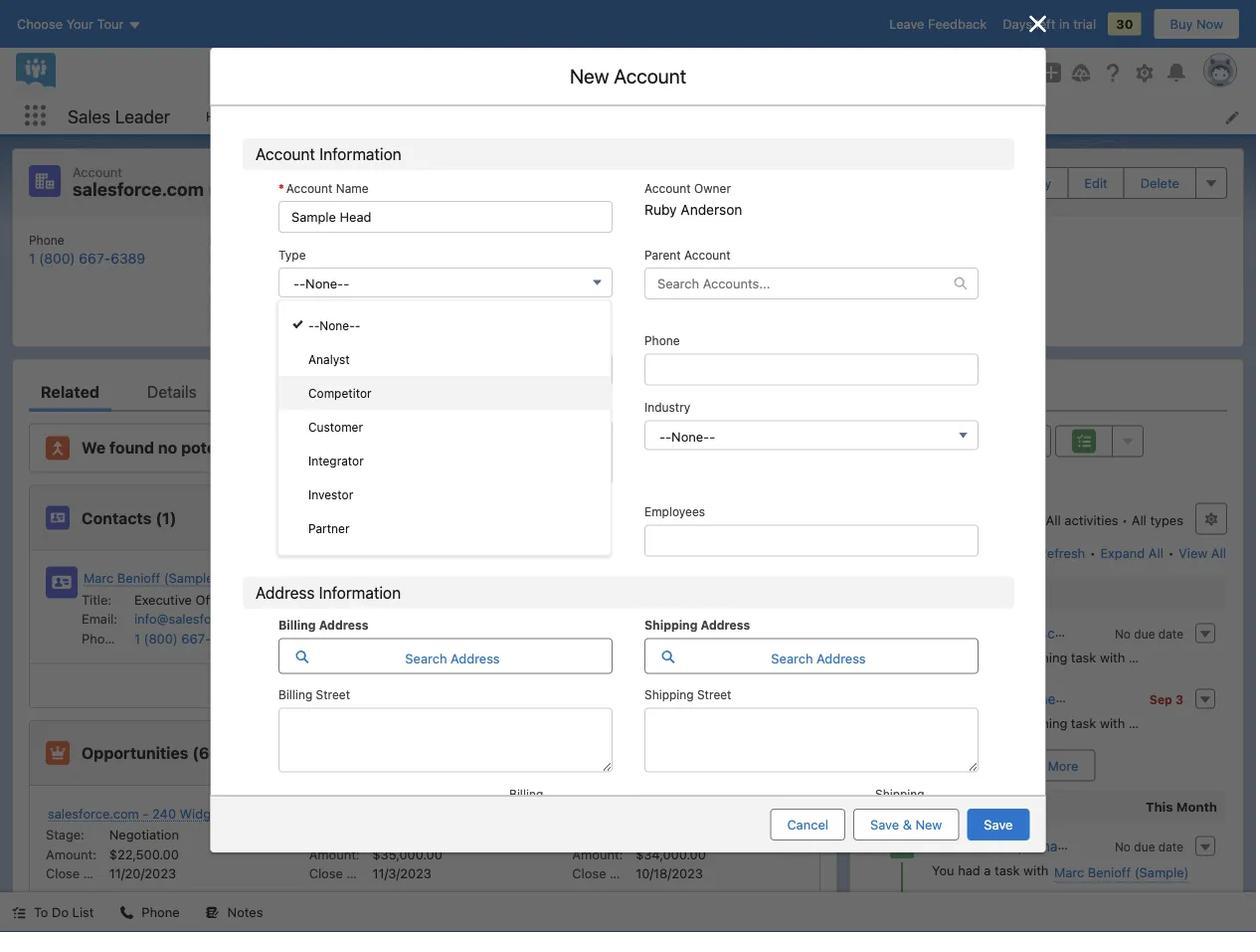 Task type: vqa. For each thing, say whether or not it's contained in the screenshot.
DETAILS link in the left top of the page
yes



Task type: describe. For each thing, give the bounding box(es) containing it.
in
[[1060, 16, 1070, 31]]

salesforce.com - 320 widgets (sample)
[[574, 806, 814, 821]]

Employees text field
[[644, 504, 1004, 536]]

info@salesforce.com phone:
[[82, 611, 260, 646]]

(800) inside related tab panel
[[144, 631, 178, 646]]

$22,500.00 close date: 11/20/2023
[[46, 847, 179, 881]]

shipping street
[[644, 688, 731, 702]]

no for you had a task with
[[1115, 840, 1131, 854]]

account owner
[[640, 164, 727, 178]]

information for address information
[[318, 583, 401, 602]]

ruby inside account owner ruby anderson
[[644, 201, 677, 218]]

--none-- for type
[[293, 276, 349, 291]]

view for view more
[[1016, 758, 1045, 773]]

0 vertical spatial information
[[961, 124, 1030, 139]]

have for discuss
[[958, 715, 987, 730]]

task image for you had a task with
[[891, 835, 914, 858]]

task image
[[891, 622, 914, 645]]

press link
[[279, 545, 611, 579]]

view for view account hierarchy
[[908, 175, 937, 190]]

0 vertical spatial parent
[[656, 281, 692, 295]]

upcoming
[[899, 586, 964, 601]]

view account hierarchy button
[[891, 167, 1069, 199]]

you have an upcoming task with for partnership
[[932, 715, 1129, 730]]

street for billing street
[[315, 688, 350, 702]]

task inside you had a task with marc benioff (sample)
[[995, 863, 1020, 878]]

salesforce.com for salesforce.com (sample)
[[73, 179, 204, 200]]

sep 3
[[1150, 693, 1184, 707]]

(sample) right sep
[[1181, 691, 1239, 707]]

up
[[1011, 838, 1027, 854]]

delete button
[[1124, 167, 1197, 199]]

stage: for salesforce.com - 1,000 widgets (sample)
[[572, 917, 611, 932]]

widgets for 1,000
[[716, 895, 765, 910]]

account inside account owner ruby anderson
[[644, 181, 691, 195]]

phone:
[[82, 631, 123, 646]]

activity tab list
[[867, 372, 1228, 411]]

salesforce.com for salesforce.com - 210 widgets (sample)
[[48, 895, 139, 910]]

$22,500.00
[[109, 847, 179, 862]]

all up refresh button
[[1046, 513, 1061, 528]]

child
[[814, 281, 841, 295]]

refresh button
[[1038, 537, 1087, 569]]

integrator
[[308, 454, 364, 468]]

due for you had a task with
[[1134, 840, 1156, 854]]

address inside 'billing address one market st suite 300 san francisco, ca 94105 usa'
[[246, 233, 292, 247]]

send follow up email for customer conference (sam
[[932, 838, 1257, 854]]

summary
[[295, 566, 364, 585]]

save for save
[[984, 817, 1013, 832]]

filters: all time • all activities • all types
[[944, 513, 1184, 528]]

related tab panel
[[29, 411, 823, 932]]

date for you have an upcoming task with
[[1159, 627, 1184, 641]]

notes button
[[194, 892, 275, 932]]

search for shipping address
[[771, 651, 813, 666]]

edit button
[[1068, 167, 1125, 199]]

new for new
[[760, 510, 787, 525]]

you inside you had a task with marc benioff (sample)
[[932, 863, 955, 878]]

--none-- button for industry
[[644, 420, 978, 450]]

cancel button
[[770, 809, 846, 841]]

(sample) right "demo"
[[1143, 625, 1201, 641]]

salesforce.com for salesforce.com - 200 widgets (sample)
[[311, 895, 403, 910]]

• left view all link
[[1168, 545, 1175, 560]]

none- for type
[[305, 276, 343, 291]]

owner for account owner
[[690, 164, 727, 178]]

contacts image
[[46, 506, 70, 530]]

ca
[[307, 291, 326, 307]]

1 horizontal spatial *
[[278, 181, 284, 195]]

required
[[904, 124, 958, 139]]

no
[[158, 438, 177, 457]]

2 list item from the left
[[541, 97, 624, 134]]

new inside button
[[916, 817, 943, 832]]

needs
[[373, 917, 411, 932]]

$35,000.00 close date: 11/3/2023
[[309, 847, 443, 881]]

september  •  2023
[[899, 799, 1016, 814]]

* for account name
[[254, 164, 260, 178]]

date: for 10/18/2023
[[610, 866, 642, 881]]

demo
[[1103, 625, 1139, 641]]

description up duplicates
[[252, 392, 317, 406]]

schedule
[[1041, 625, 1099, 641]]

already
[[946, 281, 987, 295]]

(sample) up officer
[[164, 571, 218, 585]]

website up --none-- link
[[434, 233, 479, 247]]

view more button
[[999, 750, 1096, 782]]

2 account from the left
[[876, 281, 922, 295]]

opportunities (6+)
[[82, 744, 226, 763]]

activity link
[[879, 372, 938, 411]]

• up expand
[[1122, 513, 1128, 528]]

save button
[[967, 809, 1030, 841]]

all right expand
[[1149, 545, 1164, 560]]

an for call
[[990, 650, 1005, 665]]

you for call
[[932, 650, 955, 665]]

email:
[[82, 611, 118, 626]]

found
[[109, 438, 154, 457]]

usa
[[209, 312, 237, 328]]

all left time
[[988, 513, 1003, 528]]

amount: inside negotiation amount:
[[46, 847, 96, 862]]

website down the francisco,
[[252, 329, 298, 343]]

send follow up email for customer conference (sam link
[[932, 837, 1257, 854]]

--none-- link
[[279, 308, 611, 342]]

analyst
[[308, 352, 350, 366]]

press
[[308, 555, 340, 569]]

analyst link
[[279, 342, 611, 376]]

can't
[[744, 281, 772, 295]]

address information
[[255, 583, 401, 602]]

11/20/2023
[[109, 866, 176, 881]]

negotiation for salesforce.com - 1,000 widgets (sample)
[[636, 917, 706, 932]]

with for schedule
[[1100, 650, 1126, 665]]

address up shipping street text field
[[816, 651, 866, 666]]

to do list
[[34, 905, 94, 920]]

new for new account
[[570, 64, 609, 88]]

• right time
[[1037, 513, 1043, 528]]

• left 2023
[[973, 799, 979, 814]]

task image for you have an upcoming task with
[[891, 687, 914, 711]]

shipping address
[[644, 618, 750, 632]]

address down "address information"
[[319, 618, 368, 632]]

new button
[[743, 502, 804, 534]]

a inside a parent account can't be the child of an account it's already a parent of.
[[990, 281, 997, 295]]

(sample) right 210
[[231, 895, 285, 910]]

of inside related tab panel
[[338, 438, 354, 457]]

0 vertical spatial type
[[252, 227, 280, 241]]

(1)
[[156, 508, 176, 527]]

Phone telephone field
[[644, 354, 978, 386]]

1 horizontal spatial ruby
[[694, 251, 727, 268]]

text default image for notes
[[206, 906, 219, 920]]

salesforce.com for salesforce.com - 240 widgets (sample)
[[48, 806, 139, 821]]

2 horizontal spatial view
[[1179, 545, 1208, 560]]

Website text field
[[252, 347, 612, 379]]

date: for 11/20/2023
[[83, 866, 115, 881]]

salesforce.com - 240 widgets (sample)
[[48, 806, 287, 821]]

(6+)
[[192, 744, 226, 763]]

amount
[[329, 603, 379, 620]]

customer
[[1090, 838, 1151, 854]]

widgets for 210
[[178, 895, 227, 910]]

home
[[206, 108, 242, 123]]

leader
[[115, 105, 170, 127]]

(sample) down shipping street text field
[[760, 806, 814, 821]]

for
[[1068, 838, 1086, 854]]

no due date for you have an upcoming task with
[[1115, 627, 1184, 641]]

home link
[[194, 97, 254, 134]]

(sample) up home list
[[676, 64, 755, 88]]

billing state/province
[[509, 787, 591, 819]]

(sample) right the stage
[[443, 603, 502, 620]]

trial
[[1074, 16, 1097, 31]]

leave feedback link
[[890, 16, 987, 31]]

(sample) right 240
[[233, 806, 287, 821]]

you for discuss
[[932, 715, 955, 730]]

billing for billing state/province
[[509, 787, 543, 801]]

description up customer
[[278, 400, 343, 414]]

refresh • expand all • view all
[[1039, 545, 1227, 560]]

benioff inside related tab panel
[[117, 571, 160, 585]]

partner
[[308, 521, 350, 535]]

text default image right it's
[[954, 277, 968, 291]]

3 amount: from the left
[[572, 847, 623, 862]]

3
[[1176, 693, 1184, 707]]

left
[[1036, 16, 1056, 31]]

title:
[[82, 592, 112, 607]]

month
[[1177, 799, 1218, 814]]

1 vertical spatial 1 (800) 667-6389 link
[[134, 631, 244, 646]]

days left in trial
[[1003, 16, 1097, 31]]

$34,000.00
[[636, 847, 706, 862]]

--none-- for industry
[[659, 429, 715, 444]]

opportunity
[[248, 603, 325, 620]]

account information
[[255, 145, 401, 164]]

no due date for you had a task with
[[1115, 840, 1184, 854]]

state/province for billing
[[509, 805, 591, 819]]

stage
[[402, 603, 440, 620]]

salesforce.com - 200 widgets (sample)
[[311, 895, 551, 910]]

types
[[1151, 513, 1184, 528]]

Employees text field
[[644, 525, 978, 557]]

all left types
[[1132, 513, 1147, 528]]

task for to
[[1071, 650, 1097, 665]]

1 vertical spatial none-
[[320, 318, 355, 332]]

(sam
[[1230, 838, 1257, 854]]

Description text field
[[252, 410, 612, 467]]

• left expand
[[1090, 545, 1096, 560]]

shipping inside shipping state/province
[[875, 787, 924, 801]]

an inside a parent account can't be the child of an account it's already a parent of.
[[860, 281, 873, 295]]

phone inside button
[[142, 905, 180, 920]]

list
[[72, 905, 94, 920]]

partnership
[[1014, 691, 1088, 707]]

billing street
[[278, 688, 350, 702]]

widgets for 320
[[706, 806, 756, 821]]

duplicates
[[254, 438, 334, 457]]



Task type: locate. For each thing, give the bounding box(es) containing it.
list
[[13, 216, 1244, 347]]

none- down 94105
[[320, 318, 355, 332]]

0 vertical spatial name
[[312, 164, 344, 178]]

2 street from the left
[[697, 688, 731, 702]]

of inside a parent account can't be the child of an account it's already a parent of.
[[845, 281, 856, 295]]

save down 2023
[[984, 817, 1013, 832]]

210
[[152, 895, 174, 910]]

1 vertical spatial owner
[[694, 181, 731, 195]]

0 horizontal spatial date:
[[83, 866, 115, 881]]

widgets for 200
[[443, 895, 493, 910]]

0 vertical spatial 6389
[[111, 250, 145, 266]]

0 vertical spatial owner
[[690, 164, 727, 178]]

text default image
[[954, 277, 968, 291], [12, 906, 26, 920], [120, 906, 134, 920], [206, 906, 219, 920]]

owner inside account owner ruby anderson
[[694, 181, 731, 195]]

website
[[434, 233, 479, 247], [252, 329, 298, 343], [278, 334, 323, 348]]

market
[[239, 249, 284, 266]]

0 horizontal spatial marc
[[84, 571, 114, 585]]

billing down "address information"
[[278, 618, 315, 632]]

negotiation down 1,000
[[636, 917, 706, 932]]

this month
[[1146, 799, 1218, 814]]

marc benioff (sample) link
[[84, 569, 218, 588], [1055, 863, 1189, 883]]

date: down $34,000.00
[[610, 866, 642, 881]]

benioff down customer
[[1088, 865, 1131, 880]]

1 vertical spatial marc benioff (sample) link
[[1055, 863, 1189, 883]]

anderson down the account owner
[[680, 201, 742, 218]]

2 upcoming from the top
[[1008, 715, 1068, 730]]

view down types
[[1179, 545, 1208, 560]]

tab list
[[29, 372, 821, 411]]

1 horizontal spatial 6389
[[211, 631, 244, 646]]

0 horizontal spatial new
[[570, 64, 609, 88]]

& for overdue
[[967, 586, 977, 601]]

address up opportunity
[[255, 583, 314, 602]]

edit for edit salesforce.com (sample)
[[501, 64, 535, 88]]

1 inside related tab panel
[[134, 631, 140, 646]]

be
[[775, 281, 790, 295]]

you had a task with marc benioff (sample)
[[932, 863, 1189, 880]]

account left it's
[[876, 281, 922, 295]]

task down discuss partnership opportunities (sample)
[[1071, 715, 1097, 730]]

1 vertical spatial no
[[1115, 840, 1131, 854]]

you have an upcoming task with
[[932, 650, 1129, 665], [932, 715, 1129, 730]]

close inside '$35,000.00 close date: 11/3/2023'
[[309, 866, 343, 881]]

0 vertical spatial with
[[1100, 650, 1126, 665]]

2 vertical spatial with
[[1024, 863, 1049, 878]]

0 horizontal spatial state/province
[[509, 805, 591, 819]]

list containing one market st
[[13, 216, 1244, 347]]

none- right the francisco,
[[305, 276, 343, 291]]

amount:
[[46, 847, 96, 862], [309, 847, 360, 862], [572, 847, 623, 862]]

1 horizontal spatial list item
[[541, 97, 624, 134]]

salesforce.com - 210 widgets (sample)
[[48, 895, 285, 910]]

1 inside the phone 1 (800) 667-6389
[[29, 250, 35, 266]]

1 you have an upcoming task with from the top
[[932, 650, 1129, 665]]

an down discuss
[[990, 715, 1005, 730]]

0 horizontal spatial --none-- button
[[278, 268, 612, 297]]

2 no from the top
[[1115, 840, 1131, 854]]

salesforce.com - 1,000 widgets (sample)
[[574, 895, 823, 910]]

1 vertical spatial parent
[[644, 299, 681, 313]]

1 vertical spatial benioff
[[1088, 865, 1131, 880]]

edit for edit
[[1085, 175, 1108, 190]]

street for shipping street
[[697, 688, 731, 702]]

date
[[1159, 627, 1184, 641], [1159, 840, 1184, 854]]

billing for billing address
[[278, 618, 315, 632]]

save for save & new
[[871, 817, 900, 832]]

search address for billing address
[[405, 651, 500, 666]]

1 close from the left
[[46, 866, 80, 881]]

1 vertical spatial ruby
[[694, 251, 727, 268]]

Billing Street text field
[[278, 708, 612, 773]]

2 vertical spatial information
[[318, 583, 401, 602]]

6389 inside related tab panel
[[211, 631, 244, 646]]

--none-- down st
[[293, 276, 349, 291]]

Website url field
[[278, 354, 612, 386]]

0 vertical spatial 1 (800) 667-6389 link
[[29, 250, 145, 266]]

an up discuss
[[990, 650, 1005, 665]]

text default image inside phone button
[[120, 906, 134, 920]]

new account
[[570, 64, 687, 88]]

date down "this month"
[[1159, 840, 1184, 854]]

salesforce.com - 320 widgets (sample) link
[[574, 804, 814, 823]]

marc down for
[[1055, 865, 1085, 880]]

date: inside $34,000.00 close date: 10/18/2023
[[610, 866, 642, 881]]

sales
[[68, 105, 111, 127]]

view down required
[[908, 175, 937, 190]]

opportunities image
[[46, 741, 70, 765]]

0 vertical spatial you have an upcoming task with
[[932, 650, 1129, 665]]

1 vertical spatial *
[[254, 164, 260, 178]]

overdue
[[980, 586, 1034, 601]]

no right for
[[1115, 840, 1131, 854]]

stage: for salesforce.com - 210 widgets (sample)
[[46, 917, 85, 932]]

1 vertical spatial upcoming
[[1008, 715, 1068, 730]]

2 no due date from the top
[[1115, 840, 1184, 854]]

expand all button
[[1100, 537, 1165, 569]]

date: inside $22,500.00 close date: 11/20/2023
[[83, 866, 115, 881]]

save & new button
[[854, 809, 959, 841]]

search address button for shipping address
[[644, 638, 978, 674]]

0 vertical spatial upcoming
[[1008, 650, 1068, 665]]

1 vertical spatial edit
[[1085, 175, 1108, 190]]

shipping up shipping street
[[644, 618, 697, 632]]

text default image left to
[[12, 906, 26, 920]]

close for $34,000.00 close date: 10/18/2023
[[572, 866, 606, 881]]

state/province for shipping
[[875, 805, 957, 819]]

upcoming for partnership
[[1008, 715, 1068, 730]]

stage: for salesforce.com - 240 widgets (sample)
[[46, 827, 85, 842]]

& inside button
[[903, 817, 912, 832]]

--none-- button up --none-- link
[[278, 268, 612, 297]]

owner for account owner ruby anderson
[[694, 181, 731, 195]]

negotiation
[[109, 827, 179, 842], [109, 917, 179, 932], [636, 917, 706, 932]]

&
[[967, 586, 977, 601], [903, 817, 912, 832]]

1 horizontal spatial --none-- button
[[644, 420, 978, 450]]

information up view account hierarchy
[[961, 124, 1030, 139]]

1 vertical spatial shipping
[[644, 688, 694, 702]]

& for new
[[903, 817, 912, 832]]

1 vertical spatial a
[[984, 863, 991, 878]]

0 vertical spatial marc
[[84, 571, 114, 585]]

1 vertical spatial you
[[932, 715, 955, 730]]

you have an upcoming task with for marc
[[932, 650, 1129, 665]]

1 state/province from the left
[[509, 805, 591, 819]]

due down this at the right
[[1134, 840, 1156, 854]]

potential
[[181, 438, 250, 457]]

with down discuss partnership opportunities (sample)
[[1100, 715, 1126, 730]]

* = required information
[[881, 124, 1030, 139]]

edit right search...
[[501, 64, 535, 88]]

close for $22,500.00 close date: 11/20/2023
[[46, 866, 80, 881]]

0 horizontal spatial edit
[[501, 64, 535, 88]]

all right expand all button
[[1212, 545, 1227, 560]]

search address button up shipping street text field
[[644, 638, 978, 674]]

negotiation for salesforce.com - 210 widgets (sample)
[[109, 917, 179, 932]]

text default image inside notes 'button'
[[206, 906, 219, 920]]

1 have from the top
[[958, 650, 987, 665]]

you up september
[[932, 715, 955, 730]]

0 vertical spatial ruby
[[644, 201, 677, 218]]

text default image left 210
[[120, 906, 134, 920]]

leave
[[890, 16, 925, 31]]

1 horizontal spatial date:
[[347, 866, 379, 881]]

None text field
[[252, 182, 612, 213], [278, 201, 612, 233], [252, 182, 612, 213], [278, 201, 612, 233]]

edit
[[501, 64, 535, 88], [1085, 175, 1108, 190]]

=
[[893, 124, 901, 139]]

1 you from the top
[[932, 650, 955, 665]]

1 street from the left
[[315, 688, 350, 702]]

date: for 11/3/2023
[[347, 866, 379, 881]]

--none-- button for type
[[278, 268, 612, 297]]

0 horizontal spatial &
[[903, 817, 912, 832]]

billing address one market st suite 300 san francisco, ca 94105 usa
[[209, 233, 370, 328]]

billing down billing address
[[278, 688, 312, 702]]

3 close from the left
[[572, 866, 606, 881]]

salesforce.com for salesforce.com - 320 widgets (sample)
[[574, 806, 666, 821]]

6389 down salesforce.com (sample)
[[111, 250, 145, 266]]

widgets right 320
[[706, 806, 756, 821]]

account.
[[390, 438, 460, 457]]

3 date: from the left
[[610, 866, 642, 881]]

1 no due date from the top
[[1115, 627, 1184, 641]]

1 vertical spatial &
[[903, 817, 912, 832]]

edit inside button
[[1085, 175, 1108, 190]]

name down account information
[[336, 181, 368, 195]]

of right 'child'
[[845, 281, 856, 295]]

call
[[960, 625, 984, 641]]

you down upcoming
[[932, 650, 955, 665]]

1 vertical spatial new
[[760, 510, 787, 525]]

address up billing street text field
[[450, 651, 500, 666]]

1 search address button from the left
[[278, 638, 612, 674]]

(sample) down * account name
[[208, 179, 286, 200]]

2 state/province from the left
[[875, 805, 957, 819]]

marc left to
[[988, 625, 1020, 641]]

(800) inside the phone 1 (800) 667-6389
[[39, 250, 75, 266]]

0 horizontal spatial (800)
[[39, 250, 75, 266]]

billing for billing address one market st suite 300 san francisco, ca 94105 usa
[[209, 233, 243, 247]]

1 vertical spatial 6389
[[211, 631, 244, 646]]

1 due from the top
[[1134, 627, 1156, 641]]

negotiation up the $22,500.00
[[109, 827, 179, 842]]

0 horizontal spatial benioff
[[117, 571, 160, 585]]

0 vertical spatial &
[[967, 586, 977, 601]]

info@salesforce.com link
[[134, 611, 260, 626]]

1 horizontal spatial save
[[984, 817, 1013, 832]]

1 horizontal spatial new
[[760, 510, 787, 525]]

$34,000.00 close date: 10/18/2023
[[572, 847, 706, 881]]

1 vertical spatial type
[[278, 248, 305, 262]]

save down september
[[871, 817, 900, 832]]

2 search address button from the left
[[644, 638, 978, 674]]

2 date: from the left
[[347, 866, 379, 881]]

1 vertical spatial marc
[[988, 625, 1020, 641]]

search for billing address
[[405, 651, 447, 666]]

text default image inside to do list button
[[12, 906, 26, 920]]

information up account name
[[319, 145, 401, 164]]

buy now button
[[1154, 8, 1241, 40]]

marc up title:
[[84, 571, 114, 585]]

account
[[614, 64, 687, 88], [255, 145, 315, 164], [262, 164, 308, 178], [640, 164, 687, 178], [73, 164, 122, 179], [941, 175, 990, 190], [286, 181, 332, 195], [644, 181, 691, 195], [684, 248, 730, 262], [231, 566, 291, 585]]

0 vertical spatial --none-- button
[[278, 268, 612, 297]]

2 have from the top
[[958, 715, 987, 730]]

with inside you had a task with marc benioff (sample)
[[1024, 863, 1049, 878]]

phone inside the phone 1 (800) 667-6389
[[29, 233, 64, 247]]

tab list containing related
[[29, 372, 821, 411]]

address up shipping street
[[700, 618, 750, 632]]

information for account information
[[319, 145, 401, 164]]

1 horizontal spatial search address
[[771, 651, 866, 666]]

billing
[[209, 233, 243, 247], [278, 618, 315, 632], [278, 688, 312, 702], [509, 787, 543, 801]]

date for you had a task with
[[1159, 840, 1184, 854]]

1 (800) 667-6389
[[134, 631, 244, 646]]

1 account from the left
[[695, 281, 741, 295]]

1 horizontal spatial amount:
[[309, 847, 360, 862]]

1 no from the top
[[1115, 627, 1131, 641]]

* for = required information
[[881, 124, 887, 139]]

1 horizontal spatial of
[[845, 281, 856, 295]]

task down call marc to schedule demo (sample)
[[1071, 650, 1097, 665]]

1 vertical spatial 1
[[134, 631, 140, 646]]

no for you have an upcoming task with
[[1115, 627, 1131, 641]]

2 horizontal spatial date:
[[610, 866, 642, 881]]

--none-- button down 'phone' "phone field"
[[644, 420, 978, 450]]

1 vertical spatial anderson
[[731, 251, 792, 268]]

1 horizontal spatial 667-
[[181, 631, 211, 646]]

1 amount: from the left
[[46, 847, 96, 862]]

0 vertical spatial no due date
[[1115, 627, 1184, 641]]

1 task image from the top
[[891, 687, 914, 711]]

& inside dropdown button
[[967, 586, 977, 601]]

street down billing address
[[315, 688, 350, 702]]

of
[[845, 281, 856, 295], [338, 438, 354, 457]]

0 horizontal spatial account
[[695, 281, 741, 295]]

Description text field
[[278, 420, 612, 485]]

1 vertical spatial task
[[1071, 715, 1097, 730]]

save inside button
[[984, 817, 1013, 832]]

1 horizontal spatial street
[[697, 688, 731, 702]]

1 save from the left
[[871, 817, 900, 832]]

2 search address from the left
[[771, 651, 866, 666]]

an for discuss
[[990, 715, 1005, 730]]

address up market
[[246, 233, 292, 247]]

of down customer
[[338, 438, 354, 457]]

0 vertical spatial task image
[[891, 687, 914, 711]]

0 vertical spatial 1
[[29, 250, 35, 266]]

0 vertical spatial date
[[1159, 627, 1184, 641]]

account up of.
[[695, 281, 741, 295]]

employees
[[644, 505, 705, 519]]

--none-- down 94105
[[308, 318, 361, 332]]

marc inside related tab panel
[[84, 571, 114, 585]]

stage: for salesforce.com - 200 widgets (sample)
[[309, 917, 348, 932]]

new
[[570, 64, 609, 88], [760, 510, 787, 525], [916, 817, 943, 832]]

task down up
[[995, 863, 1020, 878]]

owner down the account owner
[[694, 181, 731, 195]]

3 you from the top
[[932, 863, 955, 878]]

no due date down this at the right
[[1115, 840, 1184, 854]]

Phone text field
[[644, 347, 1004, 379]]

0 vertical spatial edit
[[501, 64, 535, 88]]

a
[[990, 281, 997, 295], [984, 863, 991, 878]]

2 you from the top
[[932, 715, 955, 730]]

0 horizontal spatial marc benioff (sample) link
[[84, 569, 218, 588]]

a
[[644, 281, 652, 295]]

send
[[932, 838, 965, 854]]

account inside button
[[941, 175, 990, 190]]

1 industry from the top
[[644, 392, 690, 406]]

widgets right 240
[[180, 806, 229, 821]]

amount: up to do list
[[46, 847, 96, 862]]

no
[[1115, 627, 1131, 641], [1115, 840, 1131, 854]]

due for you have an upcoming task with
[[1134, 627, 1156, 641]]

address
[[246, 233, 292, 247], [255, 583, 314, 602], [319, 618, 368, 632], [700, 618, 750, 632], [450, 651, 500, 666], [816, 651, 866, 666]]

search down the stage
[[405, 651, 447, 666]]

buy now
[[1171, 16, 1224, 31]]

0 vertical spatial task
[[1071, 650, 1097, 665]]

task image down save & new
[[891, 835, 914, 858]]

stage:
[[46, 827, 85, 842], [46, 917, 85, 932], [309, 917, 348, 932], [572, 917, 611, 932]]

widgets up analysis
[[443, 895, 493, 910]]

--none-- up "employees"
[[659, 429, 715, 444]]

0 vertical spatial shipping
[[644, 618, 697, 632]]

0 vertical spatial --none--
[[293, 276, 349, 291]]

ruby up parent
[[644, 201, 677, 218]]

close for $35,000.00 close date: 11/3/2023
[[309, 866, 343, 881]]

no due date
[[1115, 627, 1184, 641], [1115, 840, 1184, 854]]

have for call
[[958, 650, 987, 665]]

state/province
[[509, 805, 591, 819], [875, 805, 957, 819]]

activities
[[1065, 513, 1119, 528]]

(sample) down conference
[[1135, 865, 1189, 880]]

amount: left $35,000.00 at the bottom left of the page
[[309, 847, 360, 862]]

discuss partnership opportunities (sample)
[[960, 691, 1239, 707]]

new inside button
[[760, 510, 787, 525]]

text default image for phone
[[120, 906, 134, 920]]

0 vertical spatial marc benioff (sample) link
[[84, 569, 218, 588]]

billing down billing street text field
[[509, 787, 543, 801]]

1 horizontal spatial view
[[1016, 758, 1045, 773]]

1 upcoming from the top
[[1008, 650, 1068, 665]]

1 vertical spatial --none-- button
[[644, 420, 978, 450]]

no right schedule
[[1115, 627, 1131, 641]]

(sample) inside you had a task with marc benioff (sample)
[[1135, 865, 1189, 880]]

0 vertical spatial an
[[860, 281, 873, 295]]

billing inside 'billing address one market st suite 300 san francisco, ca 94105 usa'
[[209, 233, 243, 247]]

2 due from the top
[[1134, 840, 1156, 854]]

* account name
[[254, 164, 344, 178]]

2 horizontal spatial new
[[916, 817, 943, 832]]

list item
[[254, 97, 323, 134], [541, 97, 624, 134]]

search address for shipping address
[[771, 651, 866, 666]]

1 vertical spatial name
[[336, 181, 368, 195]]

with down "demo"
[[1100, 650, 1126, 665]]

hierarchy
[[994, 175, 1052, 190]]

text default image for to do list
[[12, 906, 26, 920]]

view all link
[[1178, 537, 1228, 569]]

parent up of.
[[656, 281, 692, 295]]

widgets right 1,000
[[716, 895, 765, 910]]

2 amount: from the left
[[309, 847, 360, 862]]

billing up one
[[209, 233, 243, 247]]

1 horizontal spatial account
[[876, 281, 922, 295]]

marc benioff (sample) link down customer
[[1055, 863, 1189, 883]]

•
[[1037, 513, 1043, 528], [1122, 513, 1128, 528], [1090, 545, 1096, 560], [1168, 545, 1175, 560], [973, 799, 979, 814]]

2 task image from the top
[[891, 835, 914, 858]]

667- inside the phone 1 (800) 667-6389
[[79, 250, 111, 266]]

1 (800) 667-6389 link
[[29, 250, 145, 266], [134, 631, 244, 646]]

you have an upcoming task with down to
[[932, 650, 1129, 665]]

(sample) right 200 at the left bottom of the page
[[496, 895, 551, 910]]

0 vertical spatial of
[[845, 281, 856, 295]]

executive officer email:
[[82, 592, 237, 626]]

you have an upcoming task with down partnership on the right bottom of the page
[[932, 715, 1129, 730]]

2 industry from the top
[[644, 400, 690, 414]]

inverse image
[[1026, 12, 1050, 36], [1026, 12, 1050, 36]]

0 vertical spatial anderson
[[680, 201, 742, 218]]

1,000
[[679, 895, 712, 910]]

buy
[[1171, 16, 1193, 31]]

1 horizontal spatial search
[[771, 651, 813, 666]]

to do list button
[[0, 892, 106, 932]]

(sample) down cancel button
[[769, 895, 823, 910]]

-
[[293, 276, 299, 291], [299, 276, 305, 291], [343, 276, 349, 291], [308, 318, 314, 332], [314, 318, 320, 332], [355, 318, 361, 332], [659, 429, 665, 444], [665, 429, 671, 444], [709, 429, 715, 444], [143, 806, 149, 821], [669, 806, 675, 821], [143, 895, 149, 910], [406, 895, 412, 910], [669, 895, 675, 910]]

of.
[[684, 299, 698, 313]]

1 list item from the left
[[254, 97, 323, 134]]

0 horizontal spatial search
[[405, 651, 447, 666]]

1 vertical spatial information
[[319, 145, 401, 164]]

list item up account information
[[254, 97, 323, 134]]

close left 10/18/2023
[[572, 866, 606, 881]]

1 search from the left
[[405, 651, 447, 666]]

2 search from the left
[[771, 651, 813, 666]]

task image
[[891, 687, 914, 711], [891, 835, 914, 858]]

group
[[984, 61, 1026, 85]]

anderson up the can't
[[731, 251, 792, 268]]

1 vertical spatial --none--
[[308, 318, 361, 332]]

benioff up executive
[[117, 571, 160, 585]]

1 horizontal spatial close
[[309, 866, 343, 881]]

anderson
[[680, 201, 742, 218], [731, 251, 792, 268]]

task image down task icon
[[891, 687, 914, 711]]

shipping for address information
[[644, 618, 697, 632]]

home list
[[194, 97, 1257, 134]]

type up the francisco,
[[278, 248, 305, 262]]

1 date: from the left
[[83, 866, 115, 881]]

0 vertical spatial new
[[570, 64, 609, 88]]

1 vertical spatial due
[[1134, 840, 1156, 854]]

close up to do list
[[46, 866, 80, 881]]

you down send
[[932, 863, 955, 878]]

2 you have an upcoming task with from the top
[[932, 715, 1129, 730]]

september
[[899, 799, 970, 814]]

0 horizontal spatial amount:
[[46, 847, 96, 862]]

investor
[[308, 487, 353, 501]]

search address button for billing address
[[278, 638, 612, 674]]

none- up "employees"
[[671, 429, 709, 444]]

320
[[679, 806, 703, 821]]

0 vertical spatial (800)
[[39, 250, 75, 266]]

investor link
[[279, 478, 611, 511]]

1 horizontal spatial benioff
[[1088, 865, 1131, 880]]

0 vertical spatial due
[[1134, 627, 1156, 641]]

refresh
[[1039, 545, 1086, 560]]

ruby right parent
[[694, 251, 727, 268]]

salesforce.com (sample)
[[73, 179, 286, 200]]

analysis
[[415, 917, 465, 932]]

shipping for shipping address
[[644, 688, 694, 702]]

1 vertical spatial 667-
[[181, 631, 211, 646]]

close inside $34,000.00 close date: 10/18/2023
[[572, 866, 606, 881]]

search address
[[405, 651, 500, 666], [771, 651, 866, 666]]

(800)
[[39, 250, 75, 266], [144, 631, 178, 646]]

feedback
[[928, 16, 987, 31]]

parent
[[644, 248, 681, 262]]

2 close from the left
[[309, 866, 343, 881]]

officer
[[196, 592, 237, 607]]

save inside button
[[871, 817, 900, 832]]

0 horizontal spatial 667-
[[79, 250, 111, 266]]

667- inside related tab panel
[[181, 631, 211, 646]]

negotiation inside negotiation amount:
[[109, 827, 179, 842]]

1 search address from the left
[[405, 651, 500, 666]]

1 date from the top
[[1159, 627, 1184, 641]]

0 vertical spatial you
[[932, 650, 955, 665]]

contacts
[[82, 508, 152, 527]]

marc inside you had a task with marc benioff (sample)
[[1055, 865, 1085, 880]]

the
[[793, 281, 811, 295]]

ruby anderson link
[[694, 249, 792, 270]]

amount: down billing state/province
[[572, 847, 623, 862]]

edit left delete
[[1085, 175, 1108, 190]]

2 vertical spatial shipping
[[875, 787, 924, 801]]

salesforce.com for salesforce.com - 1,000 widgets (sample)
[[574, 895, 666, 910]]

2 date from the top
[[1159, 840, 1184, 854]]

6389 inside the phone 1 (800) 667-6389
[[111, 250, 145, 266]]

billing inside billing state/province
[[509, 787, 543, 801]]

contacts (1)
[[82, 508, 176, 527]]

Shipping Street text field
[[644, 708, 978, 773]]

billing for billing street
[[278, 688, 312, 702]]

conference
[[1154, 838, 1227, 854]]

marc benioff (sample)
[[84, 571, 218, 585]]

upcoming for marc
[[1008, 650, 1068, 665]]

widgets for 240
[[180, 806, 229, 821]]

website up analyst
[[278, 334, 323, 348]]

benioff inside you had a task with marc benioff (sample)
[[1088, 865, 1131, 880]]

save & new
[[871, 817, 943, 832]]

2 save from the left
[[984, 817, 1013, 832]]

date: inside '$35,000.00 close date: 11/3/2023'
[[347, 866, 379, 881]]

search up shipping street text field
[[771, 651, 813, 666]]

anderson inside account owner ruby anderson
[[680, 201, 742, 218]]

1 vertical spatial have
[[958, 715, 987, 730]]

2 vertical spatial an
[[990, 715, 1005, 730]]

1 horizontal spatial 1
[[134, 631, 140, 646]]

cancel
[[787, 817, 829, 832]]

2 horizontal spatial close
[[572, 866, 606, 881]]

widgets right 210
[[178, 895, 227, 910]]

shipping state/province
[[875, 787, 957, 819]]

task for opportunities
[[1071, 715, 1097, 730]]

close inside $22,500.00 close date: 11/20/2023
[[46, 866, 80, 881]]

phone button
[[108, 892, 192, 932]]

0 vertical spatial no
[[1115, 627, 1131, 641]]

1 horizontal spatial search address button
[[644, 638, 978, 674]]

street down shipping address
[[697, 688, 731, 702]]

2 vertical spatial *
[[278, 181, 284, 195]]

a inside you had a task with marc benioff (sample)
[[984, 863, 991, 878]]

none- for industry
[[671, 429, 709, 444]]

integrator link
[[279, 444, 611, 478]]

1 vertical spatial date
[[1159, 840, 1184, 854]]

with for (sample)
[[1100, 715, 1126, 730]]



